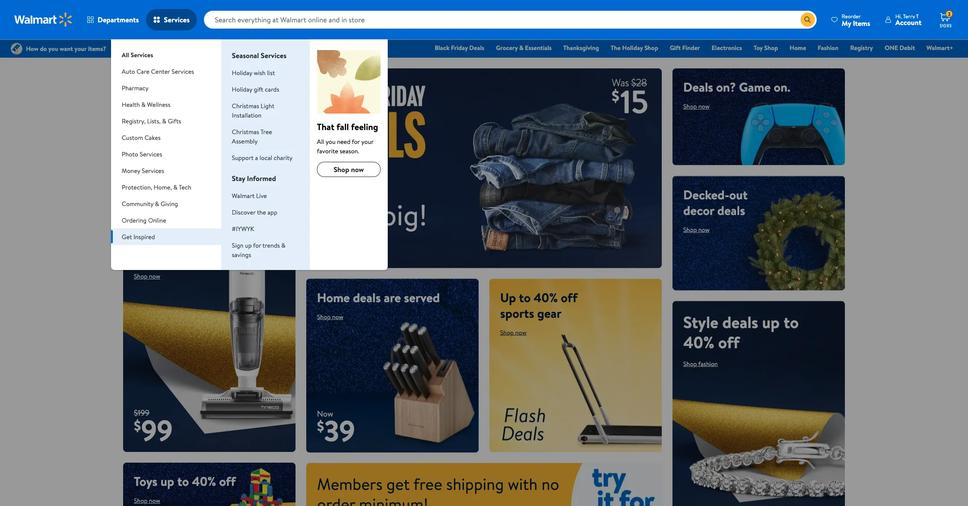 Task type: locate. For each thing, give the bounding box(es) containing it.
that
[[317, 120, 334, 133]]

electronics
[[712, 43, 742, 52]]

2 horizontal spatial home
[[790, 43, 806, 52]]

gift
[[254, 85, 263, 94]]

account
[[896, 17, 922, 27]]

cakes
[[145, 133, 161, 142]]

thanksgiving link
[[559, 43, 603, 53]]

light
[[261, 101, 274, 110]]

0 vertical spatial 40%
[[534, 289, 558, 307]]

shop now link for deals on? game on.
[[683, 102, 710, 111]]

1 vertical spatial for
[[253, 241, 261, 250]]

decked-out decor deals
[[683, 186, 748, 219]]

1 christmas from the top
[[232, 101, 259, 110]]

photo services
[[122, 150, 162, 159]]

all up the auto
[[122, 50, 129, 59]]

now for toys up to 40% off
[[149, 497, 160, 506]]

services up tech
[[172, 67, 194, 76]]

deals for style deals up to 40% off
[[722, 311, 758, 334]]

2 vertical spatial home
[[317, 289, 350, 307]]

health
[[122, 100, 140, 109]]

home deals up to 30% off
[[134, 204, 216, 266]]

shop for home deals up to 30% off
[[134, 272, 148, 281]]

inspired
[[134, 233, 155, 241]]

up inside sign up for trends & savings
[[245, 241, 252, 250]]

shop for deals on? game on.
[[683, 102, 697, 111]]

electronics link
[[708, 43, 746, 53]]

for inside "that fall feeling all you need for your favorite season."
[[352, 137, 360, 146]]

shop for up to 40% off sports gear
[[500, 329, 514, 337]]

the holiday shop link
[[607, 43, 662, 53]]

services inside dropdown button
[[142, 166, 164, 175]]

auto
[[122, 67, 135, 76]]

shop for high tech gifts, huge savings
[[134, 118, 148, 127]]

free
[[413, 473, 442, 496]]

0 vertical spatial savings
[[134, 94, 173, 112]]

2 christmas from the top
[[232, 127, 259, 136]]

deals inside home deals up to 30% off
[[180, 204, 216, 226]]

with
[[508, 473, 538, 496]]

services up list
[[261, 51, 287, 60]]

services down cakes
[[140, 150, 162, 159]]

Walmart Site-Wide search field
[[204, 11, 817, 29]]

informed
[[247, 174, 276, 184]]

$ inside the $199 $ 99
[[134, 416, 141, 436]]

get inspired image
[[317, 50, 381, 114]]

off inside style deals up to 40% off
[[718, 331, 740, 354]]

1 horizontal spatial all
[[317, 137, 324, 146]]

walmart+
[[927, 43, 953, 52]]

& left giving at the left top of page
[[155, 200, 159, 208]]

for left trends
[[253, 241, 261, 250]]

up
[[134, 224, 152, 246], [245, 241, 252, 250], [762, 311, 780, 334], [160, 473, 174, 491]]

shop for home deals are served
[[317, 313, 331, 322]]

trends
[[263, 241, 280, 250]]

for up season.
[[352, 137, 360, 146]]

shop now
[[683, 102, 710, 111], [134, 118, 160, 127], [334, 165, 364, 175], [683, 226, 710, 234], [134, 272, 160, 281], [317, 313, 343, 322], [500, 329, 527, 337], [134, 497, 160, 506]]

pharmacy button
[[111, 80, 221, 96]]

custom
[[122, 133, 143, 142]]

savings
[[134, 94, 173, 112], [232, 251, 251, 259]]

up inside home deals up to 30% off
[[134, 224, 152, 246]]

services
[[164, 15, 190, 25], [131, 50, 153, 59], [261, 51, 287, 60], [172, 67, 194, 76], [140, 150, 162, 159], [142, 166, 164, 175]]

1 horizontal spatial for
[[352, 137, 360, 146]]

all left you
[[317, 137, 324, 146]]

favorite
[[317, 147, 338, 155]]

high
[[134, 78, 160, 96]]

shop now link
[[683, 102, 710, 111], [134, 118, 160, 127], [317, 162, 381, 177], [683, 226, 710, 234], [134, 272, 160, 281], [317, 313, 343, 322], [500, 329, 527, 337], [134, 497, 160, 506]]

savings down sign
[[232, 251, 251, 259]]

shop now for up to 40% off sports gear
[[500, 329, 527, 337]]

shop now for decked-out decor deals
[[683, 226, 710, 234]]

installation
[[232, 111, 261, 120]]

deals left are
[[353, 289, 381, 307]]

0 vertical spatial all
[[122, 50, 129, 59]]

wish
[[254, 68, 266, 77]]

toy shop
[[754, 43, 778, 52]]

services up "all services" link
[[164, 15, 190, 25]]

ordering online
[[122, 216, 166, 225]]

now for home deals up to 30% off
[[149, 272, 160, 281]]

seasonal services
[[232, 51, 287, 60]]

3
[[948, 10, 951, 18]]

shipping
[[446, 473, 504, 496]]

shop now link for decked-out decor deals
[[683, 226, 710, 234]]

1 vertical spatial all
[[317, 137, 324, 146]]

support a local charity link
[[232, 153, 293, 162]]

1 horizontal spatial savings
[[232, 251, 251, 259]]

deals left on? at the top right of the page
[[683, 78, 713, 96]]

& left gifts
[[162, 117, 166, 125]]

& right trends
[[281, 241, 286, 250]]

1 vertical spatial deals
[[683, 78, 713, 96]]

holiday up huge on the top left of the page
[[232, 68, 252, 77]]

money
[[122, 166, 140, 175]]

deals inside style deals up to 40% off
[[722, 311, 758, 334]]

toy
[[754, 43, 763, 52]]

1 vertical spatial holiday
[[232, 68, 252, 77]]

walmart+ link
[[923, 43, 957, 53]]

&
[[519, 43, 524, 52], [141, 100, 146, 109], [162, 117, 166, 125], [173, 183, 178, 192], [155, 200, 159, 208], [281, 241, 286, 250]]

0 horizontal spatial savings
[[134, 94, 173, 112]]

tree
[[260, 127, 272, 136]]

center
[[151, 67, 170, 76]]

$
[[134, 416, 141, 436], [317, 417, 324, 437]]

toys
[[134, 473, 157, 491]]

on.
[[774, 78, 791, 96]]

discover the app
[[232, 208, 277, 217]]

support a local charity
[[232, 153, 293, 162]]

terry
[[903, 12, 915, 20]]

now for deals on? game on.
[[698, 102, 710, 111]]

members get free shipping with no order minimum!
[[317, 473, 559, 507]]

shop for style deals up to 40% off
[[683, 360, 697, 369]]

services for seasonal services
[[261, 51, 287, 60]]

the
[[611, 43, 621, 52]]

holiday for holiday gift cards
[[232, 85, 252, 94]]

deals on? game on.
[[683, 78, 791, 96]]

0 vertical spatial home
[[790, 43, 806, 52]]

1 vertical spatial christmas
[[232, 127, 259, 136]]

finder
[[682, 43, 700, 52]]

shop for decked-out decor deals
[[683, 226, 697, 234]]

christmas inside the christmas tree assembly
[[232, 127, 259, 136]]

christmas up assembly
[[232, 127, 259, 136]]

home for 39
[[317, 289, 350, 307]]

1 horizontal spatial $
[[317, 417, 324, 437]]

shop now for deals on? game on.
[[683, 102, 710, 111]]

0 horizontal spatial deals
[[469, 43, 484, 52]]

0 horizontal spatial $
[[134, 416, 141, 436]]

christmas light installation
[[232, 101, 274, 120]]

1 vertical spatial home
[[134, 204, 176, 226]]

Search search field
[[204, 11, 817, 29]]

deals right friday
[[469, 43, 484, 52]]

services up protection, home, & tech
[[142, 166, 164, 175]]

1 vertical spatial 40%
[[683, 331, 714, 354]]

2 vertical spatial holiday
[[232, 85, 252, 94]]

shop now link for home deals up to 30% off
[[134, 272, 160, 281]]

shop inside "link"
[[764, 43, 778, 52]]

1 vertical spatial savings
[[232, 251, 251, 259]]

deals right decor
[[717, 202, 745, 219]]

christmas up installation
[[232, 101, 259, 110]]

services for photo services
[[140, 150, 162, 159]]

holiday
[[622, 43, 643, 52], [232, 68, 252, 77], [232, 85, 252, 94]]

christmas inside christmas light installation
[[232, 101, 259, 110]]

0 vertical spatial for
[[352, 137, 360, 146]]

deals
[[469, 43, 484, 52], [683, 78, 713, 96]]

christmas
[[232, 101, 259, 110], [232, 127, 259, 136]]

1 horizontal spatial home
[[317, 289, 350, 307]]

holiday right the
[[622, 43, 643, 52]]

now for decked-out decor deals
[[698, 226, 710, 234]]

holiday left the 'gift'
[[232, 85, 252, 94]]

to inside home deals up to 30% off
[[155, 224, 171, 246]]

black friday deals
[[435, 43, 484, 52]]

0 horizontal spatial home
[[134, 204, 176, 226]]

walmart
[[232, 191, 255, 200]]

0 horizontal spatial for
[[253, 241, 261, 250]]

live
[[256, 191, 267, 200]]

toy shop link
[[750, 43, 782, 53]]

registry, lists, & gifts
[[122, 117, 181, 125]]

protection, home, & tech button
[[111, 179, 221, 196]]

2 horizontal spatial 40%
[[683, 331, 714, 354]]

$ inside now $ 39
[[317, 417, 324, 437]]

now
[[698, 102, 710, 111], [149, 118, 160, 127], [351, 165, 364, 175], [698, 226, 710, 234], [149, 272, 160, 281], [332, 313, 343, 322], [515, 329, 527, 337], [149, 497, 160, 506]]

black friday deals link
[[431, 43, 488, 53]]

deals right style
[[722, 311, 758, 334]]

0 vertical spatial christmas
[[232, 101, 259, 110]]

savings up lists,
[[134, 94, 173, 112]]

sports
[[500, 305, 534, 322]]

home inside home deals up to 30% off
[[134, 204, 176, 226]]

pharmacy
[[122, 84, 149, 92]]

0 horizontal spatial 40%
[[192, 473, 216, 491]]

40% inside up to 40% off sports gear
[[534, 289, 558, 307]]

1 horizontal spatial 40%
[[534, 289, 558, 307]]

& left "tech"
[[173, 183, 178, 192]]

deals down "tech"
[[180, 204, 216, 226]]

registry, lists, & gifts button
[[111, 113, 221, 129]]

fall
[[337, 120, 349, 133]]

1 horizontal spatial deals
[[683, 78, 713, 96]]

registry
[[850, 43, 873, 52]]

holiday gift cards
[[232, 85, 279, 94]]

shop now link for high tech gifts, huge savings
[[134, 118, 160, 127]]

0 horizontal spatial all
[[122, 50, 129, 59]]

off inside up to 40% off sports gear
[[561, 289, 578, 307]]

services up care
[[131, 50, 153, 59]]

for inside sign up for trends & savings
[[253, 241, 261, 250]]

deals inside decked-out decor deals
[[717, 202, 745, 219]]



Task type: describe. For each thing, give the bounding box(es) containing it.
holiday wish list
[[232, 68, 275, 77]]

auto care center services
[[122, 67, 194, 76]]

tech
[[179, 183, 191, 192]]

now for home deals are served
[[332, 313, 343, 322]]

all inside "that fall feeling all you need for your favorite season."
[[317, 137, 324, 146]]

black
[[435, 43, 450, 52]]

decor
[[683, 202, 714, 219]]

members
[[317, 473, 383, 496]]

big!
[[381, 195, 427, 235]]

decked-
[[683, 186, 729, 204]]

ordering
[[122, 216, 147, 225]]

are
[[384, 289, 401, 307]]

items
[[853, 18, 870, 28]]

to inside style deals up to 40% off
[[784, 311, 799, 334]]

departments
[[98, 15, 139, 25]]

game
[[739, 78, 771, 96]]

one
[[885, 43, 898, 52]]

get inspired button
[[111, 229, 221, 245]]

shop fashion
[[683, 360, 718, 369]]

shop fashion link
[[683, 360, 718, 369]]

shop now for home deals are served
[[317, 313, 343, 322]]

to inside up to 40% off sports gear
[[519, 289, 531, 307]]

one debit link
[[881, 43, 919, 53]]

$ for 39
[[317, 417, 324, 437]]

reorder my items
[[842, 12, 870, 28]]

served
[[404, 289, 440, 307]]

now $ 39
[[317, 409, 355, 451]]

app
[[268, 208, 277, 217]]

sign up for trends & savings link
[[232, 241, 286, 259]]

photo services button
[[111, 146, 221, 163]]

shop for toys up to 40% off
[[134, 497, 148, 506]]

sign up for trends & savings
[[232, 241, 286, 259]]

hi, terry t account
[[896, 12, 922, 27]]

gift finder
[[670, 43, 700, 52]]

fashion
[[818, 43, 839, 52]]

#iywyk link
[[232, 225, 254, 233]]

search icon image
[[804, 16, 811, 23]]

shop now link for up to 40% off sports gear
[[500, 329, 527, 337]]

gifts,
[[191, 78, 219, 96]]

save big!
[[317, 195, 427, 235]]

was dollar $199, now dollar 99 group
[[123, 408, 173, 453]]

that fall feeling all you need for your favorite season.
[[317, 120, 378, 155]]

toys up to 40% off
[[134, 473, 236, 491]]

health & wellness button
[[111, 96, 221, 113]]

$10.93
[[940, 22, 952, 28]]

order
[[317, 494, 355, 507]]

grocery
[[496, 43, 518, 52]]

shop now for home deals up to 30% off
[[134, 272, 160, 281]]

shop now link for toys up to 40% off
[[134, 497, 160, 506]]

get inspired
[[122, 233, 155, 241]]

holiday wish list link
[[232, 68, 275, 77]]

walmart live
[[232, 191, 267, 200]]

holiday gift cards link
[[232, 85, 279, 94]]

ordering online button
[[111, 212, 221, 229]]

christmas tree assembly
[[232, 127, 272, 146]]

debit
[[900, 43, 915, 52]]

community & giving button
[[111, 196, 221, 212]]

health & wellness
[[122, 100, 170, 109]]

christmas for installation
[[232, 101, 259, 110]]

0 vertical spatial holiday
[[622, 43, 643, 52]]

tech
[[163, 78, 188, 96]]

services for money services
[[142, 166, 164, 175]]

home link
[[786, 43, 810, 53]]

my
[[842, 18, 851, 28]]

gift
[[670, 43, 681, 52]]

shop now for high tech gifts, huge savings
[[134, 118, 160, 127]]

a
[[255, 153, 258, 162]]

services for all services
[[131, 50, 153, 59]]

$ for 99
[[134, 416, 141, 436]]

grocery & essentials link
[[492, 43, 556, 53]]

discover the app link
[[232, 208, 277, 217]]

minimum!
[[359, 494, 428, 507]]

shop now for toys up to 40% off
[[134, 497, 160, 506]]

savings inside high tech gifts, huge savings
[[134, 94, 173, 112]]

up inside style deals up to 40% off
[[762, 311, 780, 334]]

out
[[729, 186, 748, 204]]

stay
[[232, 174, 245, 184]]

now for up to 40% off sports gear
[[515, 329, 527, 337]]

community
[[122, 200, 153, 208]]

community & giving
[[122, 200, 178, 208]]

gift finder link
[[666, 43, 704, 53]]

registry,
[[122, 117, 146, 125]]

up
[[500, 289, 516, 307]]

huge
[[222, 78, 250, 96]]

your
[[361, 137, 374, 146]]

39
[[324, 411, 355, 451]]

savings inside sign up for trends & savings
[[232, 251, 251, 259]]

shop now link for home deals are served
[[317, 313, 343, 322]]

& inside "dropdown button"
[[162, 117, 166, 125]]

the
[[257, 208, 266, 217]]

now dollar 39 null group
[[306, 409, 355, 453]]

2 vertical spatial 40%
[[192, 473, 216, 491]]

deals for home deals are served
[[353, 289, 381, 307]]

& right grocery
[[519, 43, 524, 52]]

0 vertical spatial deals
[[469, 43, 484, 52]]

40% inside style deals up to 40% off
[[683, 331, 714, 354]]

reorder
[[842, 12, 861, 20]]

home for 99
[[134, 204, 176, 226]]

holiday for holiday wish list
[[232, 68, 252, 77]]

& right health
[[141, 100, 146, 109]]

all services link
[[111, 39, 221, 63]]

sign
[[232, 241, 243, 250]]

photo
[[122, 150, 138, 159]]

$199 $ 99
[[134, 408, 173, 450]]

off inside home deals up to 30% off
[[134, 244, 155, 266]]

all inside "all services" link
[[122, 50, 129, 59]]

style deals up to 40% off
[[683, 311, 799, 354]]

& inside sign up for trends & savings
[[281, 241, 286, 250]]

grocery & essentials
[[496, 43, 552, 52]]

fashion
[[698, 360, 718, 369]]

online
[[148, 216, 166, 225]]

services button
[[146, 9, 197, 30]]

departments button
[[80, 9, 146, 30]]

christmas light installation link
[[232, 101, 274, 120]]

deals for home deals up to 30% off
[[180, 204, 216, 226]]

now for high tech gifts, huge savings
[[149, 118, 160, 127]]

christmas for assembly
[[232, 127, 259, 136]]

walmart image
[[14, 13, 73, 27]]

hi,
[[896, 12, 902, 20]]



Task type: vqa. For each thing, say whether or not it's contained in the screenshot.
the left  image
no



